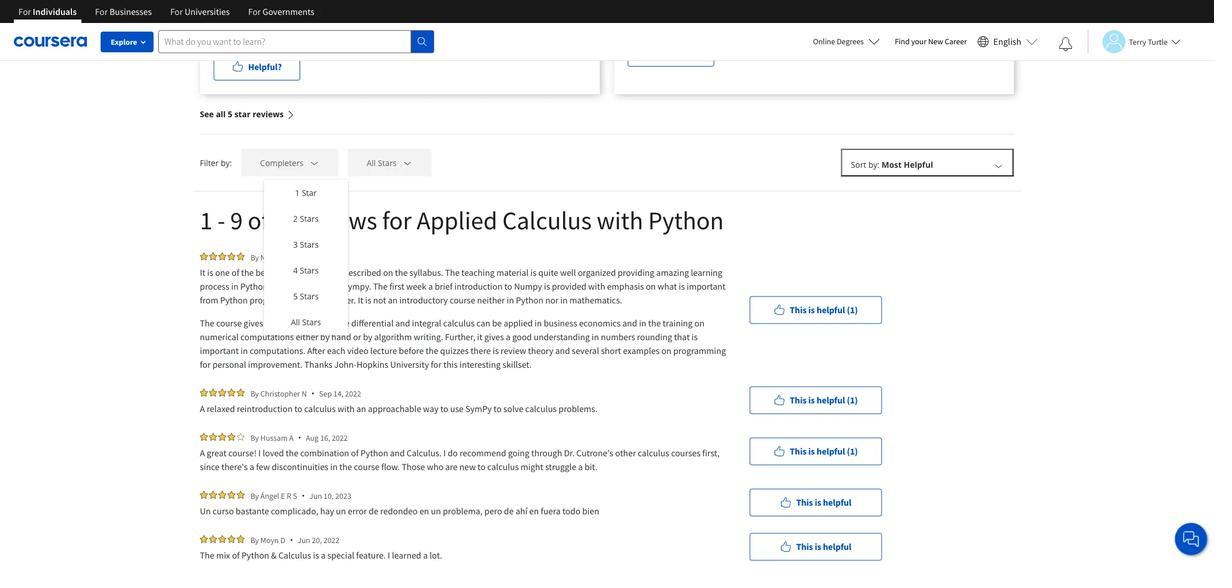 Task type: describe. For each thing, give the bounding box(es) containing it.
1 vertical spatial a relaxed reintroduction to calculus with an approachable way to use sympy to solve calculus problems.
[[200, 403, 598, 415]]

5 inside menu item
[[293, 291, 298, 302]]

in right applied
[[535, 318, 542, 329]]

business
[[544, 318, 578, 329]]

and down "understanding"
[[556, 345, 570, 357]]

1 by from the top
[[251, 252, 259, 263]]

it is one of the best courses in what is described on the syllabus. the teaching material is quite well organized providing amazing learning process in python programming with sympy. the first week a brief introduction to numpy is provided with emphasis on what is important from python programming to remember. it is not an introductory course neither in python nor in mathematics.
[[200, 267, 728, 306]]

0 vertical spatial approachable
[[382, 17, 435, 29]]

1 vertical spatial use
[[450, 403, 464, 415]]

bastante
[[236, 506, 269, 517]]

degrees
[[837, 36, 864, 47]]

reviews
[[253, 109, 284, 120]]

in right process at left
[[231, 281, 239, 292]]

0 horizontal spatial problems.
[[214, 31, 253, 43]]

of inside it is one of the best courses in what is described on the syllabus. the teaching material is quite well organized providing amazing learning process in python programming with sympy. the first week a brief introduction to numpy is provided with emphasis on what is important from python programming to remember. it is not an introductory course neither in python nor in mathematics.
[[232, 267, 239, 279]]

1 vertical spatial problems.
[[559, 403, 598, 415]]

english button
[[973, 23, 1043, 60]]

this is helpful for un curso bastante complicado, hay un error de redondeo en un problema, pero de ahí en fuera todo bien
[[797, 497, 852, 509]]

numpy
[[514, 281, 542, 292]]

lecture
[[370, 345, 397, 357]]

sympy.
[[343, 281, 371, 292]]

mathematics.
[[570, 295, 623, 306]]

10,
[[324, 491, 334, 501]]

• for the
[[298, 433, 301, 444]]

4
[[293, 265, 298, 276]]

0 horizontal spatial an
[[357, 403, 366, 415]]

there's
[[222, 462, 248, 473]]

calculus inside the course gives a first idea on how the differential and integral calculus can be applied in business economics and in the training on numerical computations either by hand or by algorithm writing. further, it gives a good understanding in numbers rounding that is important in computations. after each video lecture before the quizzes there is review theory and several short examples on programming for personal improvement. thanks john-hopkins university for this interesting skillset.
[[443, 318, 475, 329]]

chevron down image
[[309, 158, 320, 168]]

on down rounding
[[662, 345, 672, 357]]

1 this is helpful (1) from the top
[[790, 305, 858, 316]]

0 horizontal spatial gives
[[244, 318, 263, 329]]

1 vertical spatial way
[[423, 403, 439, 415]]

special for a relaxed reintroduction to calculus with an approachable way to use sympy to solve calculus problems.
[[756, 17, 783, 29]]

material
[[497, 267, 529, 279]]

stars for the 5 stars menu item
[[300, 291, 319, 302]]

s
[[293, 491, 297, 501]]

the down combination
[[340, 462, 352, 473]]

2 by from the left
[[363, 331, 373, 343]]

new
[[929, 36, 944, 47]]

first inside it is one of the best courses in what is described on the syllabus. the teaching material is quite well organized providing amazing learning process in python programming with sympy. the first week a brief introduction to numpy is provided with emphasis on what is important from python programming to remember. it is not an introductory course neither in python nor in mathematics.
[[390, 281, 405, 292]]

0 vertical spatial programming
[[270, 281, 323, 292]]

understanding
[[534, 331, 590, 343]]

i left loved
[[259, 448, 261, 459]]

mix for by moyn d
[[216, 550, 230, 562]]

1 horizontal spatial what
[[658, 281, 677, 292]]

3 stars menu item
[[264, 232, 348, 258]]

star
[[235, 109, 251, 120]]

before
[[399, 345, 424, 357]]

the down writing.
[[426, 345, 439, 357]]

4 stars
[[293, 265, 319, 276]]

struggle
[[545, 462, 577, 473]]

1 horizontal spatial calculus
[[503, 204, 592, 236]]

on right training
[[695, 318, 705, 329]]

all inside menu item
[[291, 317, 300, 328]]

stars for all stars menu item
[[302, 317, 321, 328]]

0 horizontal spatial for
[[200, 359, 211, 371]]

• for with
[[312, 388, 315, 399]]

the course gives a first idea on how the differential and integral calculus can be applied in business economics and in the training on numerical computations either by hand or by algorithm writing. further, it gives a good understanding in numbers rounding that is important in computations. after each video lecture before the quizzes there is review theory and several short examples on programming for personal improvement. thanks john-hopkins university for this interesting skillset.
[[200, 318, 728, 371]]

learned for a relaxed reintroduction to calculus with an approachable way to use sympy to solve calculus problems.
[[820, 17, 850, 29]]

helpful for problems.
[[817, 395, 846, 407]]

the up the week
[[395, 267, 408, 279]]

see all 5 star reviews button
[[200, 94, 295, 134]]

& for a relaxed reintroduction to calculus with an approachable way to use sympy to solve calculus problems.
[[699, 17, 705, 29]]

menu containing 1 star
[[264, 180, 348, 335]]

1 for 1 - 9 of 9 reviews for applied calculus with python
[[200, 204, 212, 236]]

lot. for a relaxed reintroduction to calculus with an approachable way to use sympy to solve calculus problems.
[[858, 17, 871, 29]]

rounding
[[637, 331, 673, 343]]

2 en from the left
[[530, 506, 539, 517]]

this is helpful for the mix of python & calculus is a special feature. i learned a lot.
[[797, 542, 852, 553]]

sep
[[319, 389, 332, 399]]

(1) for a relaxed reintroduction to calculus with an approachable way to use sympy to solve calculus problems.
[[847, 395, 858, 407]]

courses inside it is one of the best courses in what is described on the syllabus. the teaching material is quite well organized providing amazing learning process in python programming with sympy. the first week a brief introduction to numpy is provided with emphasis on what is important from python programming to remember. it is not an introductory course neither in python nor in mathematics.
[[274, 267, 304, 279]]

1 (1) from the top
[[847, 305, 858, 316]]

governments
[[263, 6, 315, 17]]

each
[[327, 345, 346, 357]]

i left do
[[444, 448, 446, 459]]

an inside it is one of the best courses in what is described on the syllabus. the teaching material is quite well organized providing amazing learning process in python programming with sympy. the first week a brief introduction to numpy is provided with emphasis on what is important from python programming to remember. it is not an introductory course neither in python nor in mathematics.
[[388, 295, 398, 306]]

how
[[319, 318, 335, 329]]

2 horizontal spatial for
[[431, 359, 442, 371]]

filter by:
[[200, 157, 232, 168]]

in right nor
[[561, 295, 568, 306]]

use inside a relaxed reintroduction to calculus with an approachable way to use sympy to solve calculus problems.
[[464, 17, 478, 29]]

1 horizontal spatial it
[[358, 295, 364, 306]]

nikos
[[261, 252, 279, 263]]

1 vertical spatial solve
[[504, 403, 524, 415]]

combination
[[300, 448, 349, 459]]

this is helpful (1) button for a great course! i loved the combination of python and calculus. i do recommend going through dr. cutrone's other calculus courses first, since there's a few discontinuities in the course flow. those who are new to calculus might struggle a bit.
[[750, 438, 882, 466]]

and up numbers
[[623, 318, 638, 329]]

first,
[[703, 448, 720, 459]]

numerical
[[200, 331, 239, 343]]

in up personal
[[241, 345, 248, 357]]

the mix of python & calculus is a special feature. i learned a lot. for a relaxed reintroduction to calculus with an approachable way to use sympy to solve calculus problems.
[[628, 17, 871, 29]]

the mix of python & calculus is a special feature. i learned a lot. for by moyn d
[[200, 550, 442, 562]]

quizzes
[[440, 345, 469, 357]]

2 stars
[[293, 213, 319, 224]]

the left best
[[241, 267, 254, 279]]

reintroduction inside a relaxed reintroduction to calculus with an approachable way to use sympy to solve calculus problems.
[[251, 17, 307, 29]]

review
[[501, 345, 526, 357]]

see
[[200, 109, 214, 120]]

5 stars menu item
[[264, 284, 348, 310]]

the up discontinuities
[[286, 448, 299, 459]]

the up hand
[[337, 318, 350, 329]]

• for calculus
[[290, 535, 293, 546]]

process
[[200, 281, 229, 292]]

your
[[912, 36, 927, 47]]

2 un from the left
[[431, 506, 441, 517]]

and inside a great course! i loved the combination of python and calculus. i do recommend going through dr. cutrone's other calculus courses first, since there's a few discontinuities in the course flow. those who are new to calculus might struggle a bit.
[[390, 448, 405, 459]]

for governments
[[248, 6, 315, 17]]

this for en
[[797, 497, 813, 509]]

differential
[[352, 318, 394, 329]]

introduction
[[455, 281, 503, 292]]

organized
[[578, 267, 616, 279]]

for for universities
[[170, 6, 183, 17]]

writing.
[[414, 331, 443, 343]]

or
[[353, 331, 361, 343]]

un
[[200, 506, 211, 517]]

find
[[895, 36, 910, 47]]

helpful for through
[[817, 446, 846, 458]]

1 star menu item
[[264, 180, 348, 206]]

provided
[[552, 281, 587, 292]]

course inside the course gives a first idea on how the differential and integral calculus can be applied in business economics and in the training on numerical computations either by hand or by algorithm writing. further, it gives a good understanding in numbers rounding that is important in computations. after each video lecture before the quizzes there is review theory and several short examples on programming for personal improvement. thanks john-hopkins university for this interesting skillset.
[[216, 318, 242, 329]]

discontinuities
[[272, 462, 329, 473]]

1 vertical spatial programming
[[250, 295, 302, 306]]

this is helpful button for the mix of python & calculus is a special feature. i learned a lot.
[[750, 534, 882, 561]]

0 vertical spatial sympy
[[479, 17, 506, 29]]

un curso bastante complicado, hay un error de redondeo en un problema, pero de ahí en fuera todo bien
[[200, 506, 601, 517]]

complicado,
[[271, 506, 318, 517]]

for businesses
[[95, 6, 152, 17]]

2022 for combination
[[332, 433, 348, 443]]

in down economics
[[592, 331, 599, 343]]

way inside a relaxed reintroduction to calculus with an approachable way to use sympy to solve calculus problems.
[[437, 17, 453, 29]]

numbers
[[601, 331, 636, 343]]

4 stars menu item
[[264, 258, 348, 284]]

individuals
[[33, 6, 77, 17]]

calculus for a relaxed reintroduction to calculus with an approachable way to use sympy to solve calculus problems.
[[707, 17, 739, 29]]

courses inside a great course! i loved the combination of python and calculus. i do recommend going through dr. cutrone's other calculus courses first, since there's a few discontinuities in the course flow. those who are new to calculus might struggle a bit.
[[671, 448, 701, 459]]

by ángel e r s • jun 10, 2023
[[251, 491, 351, 502]]

economics
[[579, 318, 621, 329]]

n
[[302, 389, 307, 399]]

1 vertical spatial approachable
[[368, 403, 421, 415]]

2 de from the left
[[504, 506, 514, 517]]

by for of
[[251, 535, 259, 546]]

1 9 from the left
[[230, 204, 243, 236]]

special for by moyn d
[[328, 550, 355, 562]]

3 stars
[[293, 239, 319, 250]]

star image
[[237, 433, 245, 441]]

in right 4
[[305, 267, 313, 279]]

examples
[[623, 345, 660, 357]]

those
[[402, 462, 425, 473]]

3
[[293, 239, 298, 250]]

redondeo
[[380, 506, 418, 517]]

by for course!
[[251, 433, 259, 443]]

personal
[[213, 359, 246, 371]]

i up online
[[816, 17, 818, 29]]

chat with us image
[[1183, 531, 1201, 549]]

r
[[287, 491, 291, 501]]

reviews
[[291, 204, 377, 236]]

learning
[[691, 267, 723, 279]]

by:
[[221, 157, 232, 168]]

online degrees
[[813, 36, 864, 47]]

do
[[448, 448, 458, 459]]

banner navigation
[[9, 0, 324, 32]]

all stars button
[[348, 149, 432, 177]]

1 horizontal spatial chevron down image
[[994, 161, 1004, 171]]

either
[[296, 331, 319, 343]]

filter
[[200, 157, 219, 168]]

important inside it is one of the best courses in what is described on the syllabus. the teaching material is quite well organized providing amazing learning process in python programming with sympy. the first week a brief introduction to numpy is provided with emphasis on what is important from python programming to remember. it is not an introductory course neither in python nor in mathematics.
[[687, 281, 726, 292]]

week
[[406, 281, 427, 292]]

providing
[[618, 267, 655, 279]]

moyn
[[261, 535, 279, 546]]

1 en from the left
[[420, 506, 429, 517]]

2
[[293, 213, 298, 224]]

0 vertical spatial a relaxed reintroduction to calculus with an approachable way to use sympy to solve calculus problems.
[[214, 17, 571, 43]]

in inside a great course! i loved the combination of python and calculus. i do recommend going through dr. cutrone's other calculus courses first, since there's a few discontinuities in the course flow. those who are new to calculus might struggle a bit.
[[330, 462, 338, 473]]

find your new career link
[[890, 35, 973, 49]]

i down redondeo
[[388, 550, 390, 562]]

universities
[[185, 6, 230, 17]]

0 horizontal spatial what
[[314, 267, 334, 279]]

1 horizontal spatial for
[[382, 204, 412, 236]]

can
[[477, 318, 491, 329]]

university
[[390, 359, 429, 371]]

1 de from the left
[[369, 506, 379, 517]]

1 this is helpful (1) button from the top
[[750, 297, 882, 324]]



Task type: locate. For each thing, give the bounding box(es) containing it.
lot. for by moyn d
[[430, 550, 442, 562]]

2 vertical spatial this is helpful (1) button
[[750, 438, 882, 466]]

3 this is helpful (1) from the top
[[790, 446, 858, 458]]

first inside the course gives a first idea on how the differential and integral calculus can be applied in business economics and in the training on numerical computations either by hand or by algorithm writing. further, it gives a good understanding in numbers rounding that is important in computations. after each video lecture before the quizzes there is review theory and several short examples on programming for personal improvement. thanks john-hopkins university for this interesting skillset.
[[272, 318, 287, 329]]

reintroduction down christopher
[[237, 403, 293, 415]]

what
[[314, 267, 334, 279], [658, 281, 677, 292]]

by for bastante
[[251, 491, 259, 501]]

this is helpful (1) for a relaxed reintroduction to calculus with an approachable way to use sympy to solve calculus problems.
[[790, 395, 858, 407]]

this is helpful (1) for a great course! i loved the combination of python and calculus. i do recommend going through dr. cutrone's other calculus courses first, since there's a few discontinuities in the course flow. those who are new to calculus might struggle a bit.
[[790, 446, 858, 458]]

None search field
[[158, 30, 434, 53]]

2022 right 20,
[[324, 535, 340, 546]]

en right the ahí
[[530, 506, 539, 517]]

1 horizontal spatial important
[[687, 281, 726, 292]]

3 for from the left
[[170, 6, 183, 17]]

0 horizontal spatial it
[[200, 267, 205, 279]]

3 by from the top
[[251, 433, 259, 443]]

learned up online degrees
[[820, 17, 850, 29]]

reintroduction
[[251, 17, 307, 29], [237, 403, 293, 415]]

this is helpful (1) button for a relaxed reintroduction to calculus with an approachable way to use sympy to solve calculus problems.
[[750, 387, 882, 415]]

a inside by hussam a • aug 16, 2022
[[289, 433, 294, 443]]

christopher
[[261, 389, 300, 399]]

explore button
[[101, 32, 154, 52]]

en
[[420, 506, 429, 517], [530, 506, 539, 517]]

1 horizontal spatial mix
[[644, 17, 658, 29]]

all inside "dropdown button"
[[367, 158, 376, 169]]

to inside a great course! i loved the combination of python and calculus. i do recommend going through dr. cutrone's other calculus courses first, since there's a few discontinuities in the course flow. those who are new to calculus might struggle a bit.
[[478, 462, 486, 473]]

show notifications image
[[1059, 37, 1073, 51]]

0 vertical spatial way
[[437, 17, 453, 29]]

all up either
[[291, 317, 300, 328]]

2023
[[335, 491, 351, 501]]

0 vertical spatial learned
[[820, 17, 850, 29]]

a inside it is one of the best courses in what is described on the syllabus. the teaching material is quite well organized providing amazing learning process in python programming with sympy. the first week a brief introduction to numpy is provided with emphasis on what is important from python programming to remember. it is not an introductory course neither in python nor in mathematics.
[[429, 281, 433, 292]]

1 horizontal spatial 5
[[293, 291, 298, 302]]

1 un from the left
[[336, 506, 346, 517]]

0 horizontal spatial &
[[271, 550, 277, 562]]

jun inside "by ángel e r s • jun 10, 2023"
[[310, 491, 322, 501]]

the inside the course gives a first idea on how the differential and integral calculus can be applied in business economics and in the training on numerical computations either by hand or by algorithm writing. further, it gives a good understanding in numbers rounding that is important in computations. after each video lecture before the quizzes there is review theory and several short examples on programming for personal improvement. thanks john-hopkins university for this interesting skillset.
[[200, 318, 214, 329]]

1 vertical spatial (1)
[[847, 395, 858, 407]]

in down combination
[[330, 462, 338, 473]]

this is helpful button for un curso bastante complicado, hay un error de redondeo en un problema, pero de ahí en fuera todo bien
[[750, 489, 882, 517]]

0 horizontal spatial the mix of python & calculus is a special feature. i learned a lot.
[[200, 550, 442, 562]]

by christopher n • sep 14, 2022
[[251, 388, 361, 399]]

course!
[[228, 448, 257, 459]]

coursera image
[[14, 32, 87, 51]]

0 vertical spatial 5
[[228, 109, 232, 120]]

going
[[508, 448, 530, 459]]

gives up the computations
[[244, 318, 263, 329]]

3 (1) from the top
[[847, 446, 858, 458]]

1 vertical spatial this is helpful (1)
[[790, 395, 858, 407]]

2 9 from the left
[[274, 204, 286, 236]]

by inside "by ángel e r s • jun 10, 2023"
[[251, 491, 259, 501]]

2 for from the left
[[95, 6, 108, 17]]

1 vertical spatial lot.
[[430, 550, 442, 562]]

python inside a great course! i loved the combination of python and calculus. i do recommend going through dr. cutrone's other calculus courses first, since there's a few discontinuities in the course flow. those who are new to calculus might struggle a bit.
[[361, 448, 388, 459]]

great
[[207, 448, 227, 459]]

well
[[560, 267, 576, 279]]

0 vertical spatial mix
[[644, 17, 658, 29]]

by inside by christopher n • sep 14, 2022
[[251, 389, 259, 399]]

2 horizontal spatial an
[[388, 295, 398, 306]]

0 vertical spatial courses
[[274, 267, 304, 279]]

for left individuals
[[18, 6, 31, 17]]

0 horizontal spatial courses
[[274, 267, 304, 279]]

1 vertical spatial what
[[658, 281, 677, 292]]

a great course! i loved the combination of python and calculus. i do recommend going through dr. cutrone's other calculus courses first, since there's a few discontinuities in the course flow. those who are new to calculus might struggle a bit.
[[200, 448, 722, 473]]

jun left 10, on the bottom left of the page
[[310, 491, 322, 501]]

stars for "4 stars" menu item
[[300, 265, 319, 276]]

problems. down universities
[[214, 31, 253, 43]]

0 horizontal spatial 1
[[200, 204, 212, 236]]

chevron down image
[[402, 158, 413, 168], [994, 161, 1004, 171]]

in right the neither
[[507, 295, 514, 306]]

thanks
[[305, 359, 333, 371]]

for individuals
[[18, 6, 77, 17]]

0 vertical spatial problems.
[[214, 31, 253, 43]]

one
[[215, 267, 230, 279]]

feature. down the error
[[356, 550, 386, 562]]

training
[[663, 318, 693, 329]]

2022 inside by christopher n • sep 14, 2022
[[345, 389, 361, 399]]

9 right -
[[230, 204, 243, 236]]

a relaxed reintroduction to calculus with an approachable way to use sympy to solve calculus problems.
[[214, 17, 571, 43], [200, 403, 598, 415]]

1
[[295, 188, 300, 199], [200, 204, 212, 236]]

0 horizontal spatial lot.
[[430, 550, 442, 562]]

(1)
[[847, 305, 858, 316], [847, 395, 858, 407], [847, 446, 858, 458]]

5 down 4
[[293, 291, 298, 302]]

jun left 20,
[[298, 535, 310, 546]]

1 vertical spatial an
[[388, 295, 398, 306]]

by moyn d • jun 20, 2022
[[251, 535, 340, 546]]

recommend
[[460, 448, 506, 459]]

1 horizontal spatial 1
[[295, 188, 300, 199]]

1 - 9 of 9 reviews for applied calculus with python
[[200, 204, 724, 236]]

menu
[[264, 180, 348, 335]]

find your new career
[[895, 36, 967, 47]]

2 (1) from the top
[[847, 395, 858, 407]]

feature. for by moyn d
[[356, 550, 386, 562]]

of
[[660, 17, 668, 29], [248, 204, 269, 236], [232, 267, 239, 279], [351, 448, 359, 459], [232, 550, 240, 562]]

this is helpful
[[797, 497, 852, 509], [797, 542, 852, 553]]

programming down that
[[674, 345, 726, 357]]

star
[[302, 188, 317, 199]]

0 vertical spatial use
[[464, 17, 478, 29]]

stars inside menu item
[[300, 213, 319, 224]]

helpful for en
[[823, 497, 852, 509]]

by for reintroduction
[[251, 389, 259, 399]]

by right star image
[[251, 433, 259, 443]]

stars inside menu item
[[300, 239, 319, 250]]

0 horizontal spatial learned
[[392, 550, 421, 562]]

this for problems.
[[790, 395, 807, 407]]

all stars inside all stars "dropdown button"
[[367, 158, 397, 169]]

and up algorithm
[[396, 318, 410, 329]]

by left nikos
[[251, 252, 259, 263]]

important down numerical
[[200, 345, 239, 357]]

2 this is helpful (1) button from the top
[[750, 387, 882, 415]]

filled star image
[[214, 3, 222, 11], [223, 3, 231, 11], [241, 3, 249, 11], [237, 253, 245, 261], [200, 389, 208, 397], [218, 389, 226, 397], [228, 389, 236, 397], [200, 433, 208, 441], [218, 433, 226, 441], [228, 433, 236, 441], [209, 491, 217, 499], [218, 491, 226, 499], [200, 536, 208, 544]]

with inside a relaxed reintroduction to calculus with an approachable way to use sympy to solve calculus problems.
[[352, 17, 369, 29]]

and up the flow.
[[390, 448, 405, 459]]

by right or
[[363, 331, 373, 343]]

improvement.
[[248, 359, 303, 371]]

2022 inside by moyn d • jun 20, 2022
[[324, 535, 340, 546]]

on up either
[[307, 318, 317, 329]]

helpful
[[817, 305, 846, 316], [817, 395, 846, 407], [817, 446, 846, 458], [823, 497, 852, 509], [823, 542, 852, 553]]

1 for from the left
[[18, 6, 31, 17]]

there
[[471, 345, 491, 357]]

the up rounding
[[649, 318, 661, 329]]

0 horizontal spatial by
[[320, 331, 330, 343]]

1 this is helpful from the top
[[797, 497, 852, 509]]

0 horizontal spatial first
[[272, 318, 287, 329]]

this is helpful (1) button
[[750, 297, 882, 324], [750, 387, 882, 415], [750, 438, 882, 466]]

1 vertical spatial 1
[[200, 204, 212, 236]]

calculus for by moyn d
[[279, 550, 311, 562]]

applied
[[417, 204, 498, 236]]

• right n at the bottom left of the page
[[312, 388, 315, 399]]

course left the flow.
[[354, 462, 380, 473]]

courses
[[274, 267, 304, 279], [671, 448, 701, 459]]

stars for the 3 stars menu item
[[300, 239, 319, 250]]

0 vertical spatial first
[[390, 281, 405, 292]]

bit.
[[585, 462, 598, 473]]

described
[[344, 267, 382, 279]]

ahí
[[516, 506, 528, 517]]

1 horizontal spatial an
[[370, 17, 380, 29]]

1 vertical spatial sympy
[[466, 403, 492, 415]]

de right the error
[[369, 506, 379, 517]]

all
[[367, 158, 376, 169], [291, 317, 300, 328]]

1 vertical spatial gives
[[485, 331, 504, 343]]

other
[[616, 448, 636, 459]]

2022 for an
[[345, 389, 361, 399]]

1 horizontal spatial first
[[390, 281, 405, 292]]

programming down 4
[[270, 281, 323, 292]]

1 vertical spatial calculus
[[503, 204, 592, 236]]

quite
[[539, 267, 559, 279]]

course up numerical
[[216, 318, 242, 329]]

16,
[[320, 433, 330, 443]]

first left idea
[[272, 318, 287, 329]]

gives
[[244, 318, 263, 329], [485, 331, 504, 343]]

4 by from the top
[[251, 491, 259, 501]]

stars for the 2 stars menu item
[[300, 213, 319, 224]]

1 vertical spatial 5
[[293, 291, 298, 302]]

reintroduction up what do you want to learn? text box
[[251, 17, 307, 29]]

might
[[521, 462, 544, 473]]

solve inside a relaxed reintroduction to calculus with an approachable way to use sympy to solve calculus problems.
[[517, 17, 538, 29]]

un left the problema,
[[431, 506, 441, 517]]

helpful? button
[[214, 53, 300, 81]]

in up rounding
[[639, 318, 647, 329]]

problems. up dr.
[[559, 403, 598, 415]]

1 this is helpful button from the top
[[750, 489, 882, 517]]

0 vertical spatial gives
[[244, 318, 263, 329]]

programming inside the course gives a first idea on how the differential and integral calculus can be applied in business economics and in the training on numerical computations either by hand or by algorithm writing. further, it gives a good understanding in numbers rounding that is important in computations. after each video lecture before the quizzes there is review theory and several short examples on programming for personal improvement. thanks john-hopkins university for this interesting skillset.
[[674, 345, 726, 357]]

2 this is helpful (1) from the top
[[790, 395, 858, 407]]

de left the ahí
[[504, 506, 514, 517]]

for left businesses
[[95, 6, 108, 17]]

all stars
[[367, 158, 397, 169], [291, 317, 321, 328]]

for for businesses
[[95, 6, 108, 17]]

0 horizontal spatial course
[[216, 318, 242, 329]]

1 left -
[[200, 204, 212, 236]]

by left christopher
[[251, 389, 259, 399]]

gives down be
[[485, 331, 504, 343]]

of inside a great course! i loved the combination of python and calculus. i do recommend going through dr. cutrone's other calculus courses first, since there's a few discontinuities in the course flow. those who are new to calculus might struggle a bit.
[[351, 448, 359, 459]]

1 vertical spatial feature.
[[356, 550, 386, 562]]

d
[[281, 535, 286, 546]]

turtle
[[1149, 37, 1168, 47]]

what right 4
[[314, 267, 334, 279]]

all stars menu item
[[264, 310, 348, 335]]

• right s
[[302, 491, 305, 502]]

calculus
[[707, 17, 739, 29], [503, 204, 592, 236], [279, 550, 311, 562]]

feature. for a relaxed reintroduction to calculus with an approachable way to use sympy to solve calculus problems.
[[785, 17, 814, 29]]

1 vertical spatial relaxed
[[207, 403, 235, 415]]

0 vertical spatial 1
[[295, 188, 300, 199]]

0 vertical spatial this is helpful button
[[750, 489, 882, 517]]

1 vertical spatial reintroduction
[[237, 403, 293, 415]]

aug
[[306, 433, 319, 443]]

1 vertical spatial mix
[[216, 550, 230, 562]]

course inside a great course! i loved the combination of python and calculus. i do recommend going through dr. cutrone's other calculus courses first, since there's a few discontinuities in the course flow. those who are new to calculus might struggle a bit.
[[354, 462, 380, 473]]

0 vertical spatial this is helpful (1) button
[[750, 297, 882, 324]]

that
[[674, 331, 690, 343]]

1 vertical spatial &
[[271, 550, 277, 562]]

first left the week
[[390, 281, 405, 292]]

introductory
[[400, 295, 448, 306]]

1 horizontal spatial lot.
[[858, 17, 871, 29]]

1 horizontal spatial by
[[363, 331, 373, 343]]

this for through
[[790, 446, 807, 458]]

theory
[[528, 345, 554, 357]]

0 vertical spatial relaxed
[[221, 17, 249, 29]]

1 by from the left
[[320, 331, 330, 343]]

1 for 1 star
[[295, 188, 300, 199]]

0 vertical spatial what
[[314, 267, 334, 279]]

14,
[[334, 389, 344, 399]]

0 horizontal spatial important
[[200, 345, 239, 357]]

5 inside "button"
[[228, 109, 232, 120]]

relaxed up the great
[[207, 403, 235, 415]]

short
[[601, 345, 621, 357]]

0 vertical spatial course
[[450, 295, 476, 306]]

5 right all
[[228, 109, 232, 120]]

0 vertical spatial this is helpful
[[797, 497, 852, 509]]

brief
[[435, 281, 453, 292]]

0 vertical spatial &
[[699, 17, 705, 29]]

for for individuals
[[18, 6, 31, 17]]

chevron down image inside all stars "dropdown button"
[[402, 158, 413, 168]]

relaxed up helpful? button
[[221, 17, 249, 29]]

all stars inside all stars menu item
[[291, 317, 321, 328]]

on right described
[[383, 267, 393, 279]]

on down providing
[[646, 281, 656, 292]]

english
[[994, 36, 1022, 47]]

for left universities
[[170, 6, 183, 17]]

stars inside "dropdown button"
[[378, 158, 397, 169]]

0 vertical spatial jun
[[310, 491, 322, 501]]

jun inside by moyn d • jun 20, 2022
[[298, 535, 310, 546]]

amazing
[[657, 267, 689, 279]]

this
[[790, 305, 807, 316], [790, 395, 807, 407], [790, 446, 807, 458], [797, 497, 813, 509], [797, 542, 813, 553]]

calculus.
[[407, 448, 442, 459]]

5 by from the top
[[251, 535, 259, 546]]

en right redondeo
[[420, 506, 429, 517]]

teaching
[[462, 267, 495, 279]]

2 this is helpful button from the top
[[750, 534, 882, 561]]

2022 for is
[[324, 535, 340, 546]]

jun
[[310, 491, 322, 501], [298, 535, 310, 546]]

9 left 2
[[274, 204, 286, 236]]

for left governments
[[248, 6, 261, 17]]

since
[[200, 462, 220, 473]]

lot. down un curso bastante complicado, hay un error de redondeo en un problema, pero de ahí en fuera todo bien
[[430, 550, 442, 562]]

programming down best
[[250, 295, 302, 306]]

1 inside menu item
[[295, 188, 300, 199]]

courses down b
[[274, 267, 304, 279]]

i
[[816, 17, 818, 29], [259, 448, 261, 459], [444, 448, 446, 459], [388, 550, 390, 562]]

in
[[305, 267, 313, 279], [231, 281, 239, 292], [507, 295, 514, 306], [561, 295, 568, 306], [535, 318, 542, 329], [639, 318, 647, 329], [592, 331, 599, 343], [241, 345, 248, 357], [330, 462, 338, 473]]

filled star image
[[251, 3, 259, 11], [200, 253, 208, 261], [209, 253, 217, 261], [218, 253, 226, 261], [228, 253, 236, 261], [209, 389, 217, 397], [237, 389, 245, 397], [209, 433, 217, 441], [200, 491, 208, 499], [228, 491, 236, 499], [237, 491, 245, 499], [209, 536, 217, 544], [218, 536, 226, 544], [228, 536, 236, 544], [237, 536, 245, 544]]

0 horizontal spatial chevron down image
[[402, 158, 413, 168]]

0 horizontal spatial calculus
[[279, 550, 311, 562]]

for for governments
[[248, 6, 261, 17]]

1 vertical spatial important
[[200, 345, 239, 357]]

0 horizontal spatial special
[[328, 550, 355, 562]]

2022 right 14, at the bottom left of page
[[345, 389, 361, 399]]

what down amazing
[[658, 281, 677, 292]]

flow.
[[382, 462, 400, 473]]

2 horizontal spatial calculus
[[707, 17, 739, 29]]

by nikos b
[[251, 252, 286, 263]]

by inside by hussam a • aug 16, 2022
[[251, 433, 259, 443]]

algorithm
[[374, 331, 412, 343]]

2022
[[345, 389, 361, 399], [332, 433, 348, 443], [324, 535, 340, 546]]

courses left the first,
[[671, 448, 701, 459]]

feature. up online
[[785, 17, 814, 29]]

important inside the course gives a first idea on how the differential and integral calculus can be applied in business economics and in the training on numerical computations either by hand or by algorithm writing. further, it gives a good understanding in numbers rounding that is important in computations. after each video lecture before the quizzes there is review theory and several short examples on programming for personal improvement. thanks john-hopkins university for this interesting skillset.
[[200, 345, 239, 357]]

1 horizontal spatial en
[[530, 506, 539, 517]]

• right d
[[290, 535, 293, 546]]

0 horizontal spatial un
[[336, 506, 346, 517]]

1 vertical spatial this is helpful (1) button
[[750, 387, 882, 415]]

this is helpful button
[[750, 489, 882, 517], [750, 534, 882, 561]]

1 left star
[[295, 188, 300, 199]]

the
[[241, 267, 254, 279], [395, 267, 408, 279], [337, 318, 350, 329], [649, 318, 661, 329], [426, 345, 439, 357], [286, 448, 299, 459], [340, 462, 352, 473]]

2 stars menu item
[[264, 206, 348, 232]]

programming
[[270, 281, 323, 292], [250, 295, 302, 306], [674, 345, 726, 357]]

0 vertical spatial calculus
[[707, 17, 739, 29]]

this
[[444, 359, 458, 371]]

4 for from the left
[[248, 6, 261, 17]]

2022 right the 16,
[[332, 433, 348, 443]]

0 horizontal spatial all stars
[[291, 317, 321, 328]]

1 horizontal spatial learned
[[820, 17, 850, 29]]

2 vertical spatial 2022
[[324, 535, 340, 546]]

a inside a great course! i loved the combination of python and calculus. i do recommend going through dr. cutrone's other calculus courses first, since there's a few discontinuities in the course flow. those who are new to calculus might struggle a bit.
[[200, 448, 205, 459]]

1 vertical spatial this is helpful button
[[750, 534, 882, 561]]

What do you want to learn? text field
[[158, 30, 411, 53]]

terry turtle
[[1130, 37, 1168, 47]]

applied
[[504, 318, 533, 329]]

1 vertical spatial all
[[291, 317, 300, 328]]

1 horizontal spatial all stars
[[367, 158, 397, 169]]

& for by moyn d
[[271, 550, 277, 562]]

0 vertical spatial an
[[370, 17, 380, 29]]

0 vertical spatial special
[[756, 17, 783, 29]]

hussam
[[261, 433, 288, 443]]

2022 inside by hussam a • aug 16, 2022
[[332, 433, 348, 443]]

online
[[813, 36, 836, 47]]

0 vertical spatial this is helpful (1)
[[790, 305, 858, 316]]

1 vertical spatial learned
[[392, 550, 421, 562]]

learned for by moyn d
[[392, 550, 421, 562]]

is
[[741, 17, 747, 29], [207, 267, 213, 279], [336, 267, 342, 279], [531, 267, 537, 279], [544, 281, 550, 292], [679, 281, 685, 292], [365, 295, 372, 306], [809, 305, 815, 316], [692, 331, 698, 343], [493, 345, 499, 357], [809, 395, 815, 407], [809, 446, 815, 458], [815, 497, 822, 509], [815, 542, 822, 553], [313, 550, 319, 562]]

0 vertical spatial important
[[687, 281, 726, 292]]

2 this is helpful from the top
[[797, 542, 852, 553]]

important down learning
[[687, 281, 726, 292]]

1 horizontal spatial gives
[[485, 331, 504, 343]]

hay
[[320, 506, 334, 517]]

by left ángel
[[251, 491, 259, 501]]

neither
[[477, 295, 505, 306]]

5 stars
[[293, 291, 319, 302]]

• left aug
[[298, 433, 301, 444]]

course down 'introduction'
[[450, 295, 476, 306]]

0 vertical spatial all stars
[[367, 158, 397, 169]]

all right chevron down icon
[[367, 158, 376, 169]]

it up process at left
[[200, 267, 205, 279]]

it down sympy.
[[358, 295, 364, 306]]

by left moyn
[[251, 535, 259, 546]]

2 by from the top
[[251, 389, 259, 399]]

lot. up degrees at the top of the page
[[858, 17, 871, 29]]

(1) for a great course! i loved the combination of python and calculus. i do recommend going through dr. cutrone's other calculus courses first, since there's a few discontinuities in the course flow. those who are new to calculus might struggle a bit.
[[847, 446, 858, 458]]

1 vertical spatial this is helpful
[[797, 542, 852, 553]]

0 horizontal spatial all
[[291, 317, 300, 328]]

2 horizontal spatial course
[[450, 295, 476, 306]]

un right hay
[[336, 506, 346, 517]]

1 horizontal spatial un
[[431, 506, 441, 517]]

1 vertical spatial it
[[358, 295, 364, 306]]

1 horizontal spatial course
[[354, 462, 380, 473]]

0 vertical spatial lot.
[[858, 17, 871, 29]]

by down how
[[320, 331, 330, 343]]

course inside it is one of the best courses in what is described on the syllabus. the teaching material is quite well organized providing amazing learning process in python programming with sympy. the first week a brief introduction to numpy is provided with emphasis on what is important from python programming to remember. it is not an introductory course neither in python nor in mathematics.
[[450, 295, 476, 306]]

0 vertical spatial solve
[[517, 17, 538, 29]]

after
[[307, 345, 325, 357]]

1 horizontal spatial special
[[756, 17, 783, 29]]

0 vertical spatial feature.
[[785, 17, 814, 29]]

learned down un curso bastante complicado, hay un error de redondeo en un problema, pero de ahí en fuera todo bien
[[392, 550, 421, 562]]

3 this is helpful (1) button from the top
[[750, 438, 882, 466]]

by inside by moyn d • jun 20, 2022
[[251, 535, 259, 546]]

1 horizontal spatial the mix of python & calculus is a special feature. i learned a lot.
[[628, 17, 871, 29]]

who
[[427, 462, 444, 473]]

mix for a relaxed reintroduction to calculus with an approachable way to use sympy to solve calculus problems.
[[644, 17, 658, 29]]



Task type: vqa. For each thing, say whether or not it's contained in the screenshot.
absolutely
no



